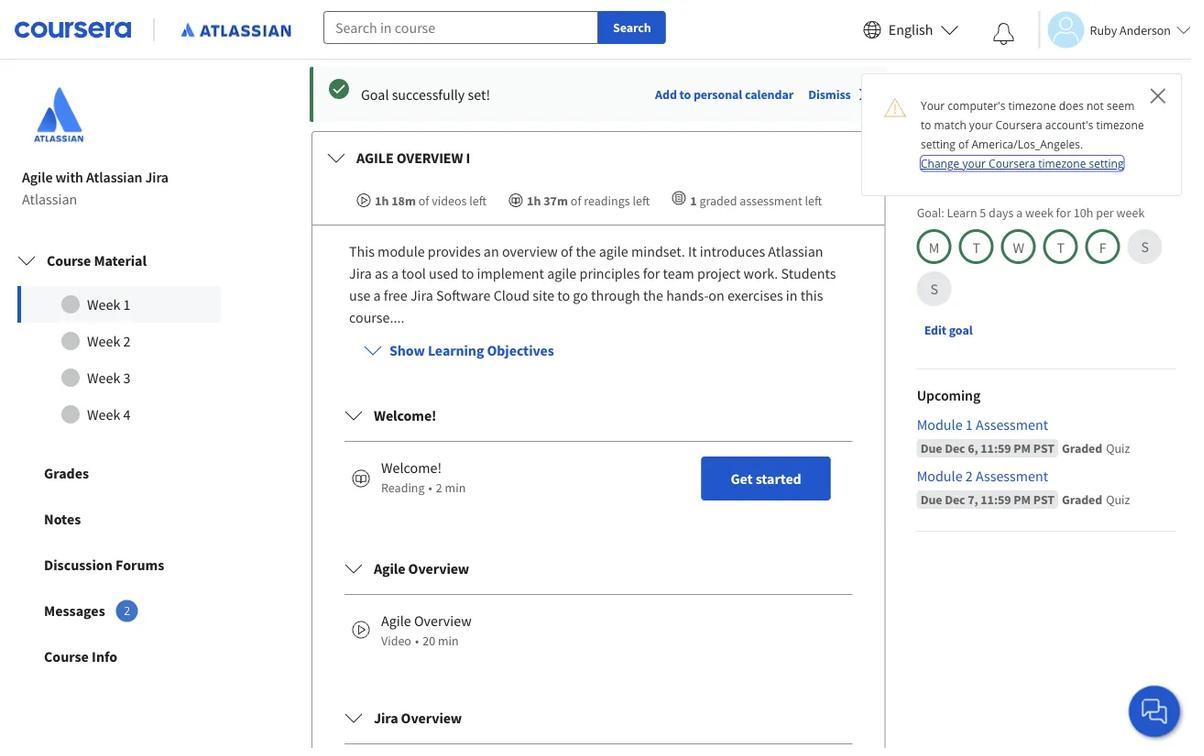 Task type: vqa. For each thing, say whether or not it's contained in the screenshot.
conversion
no



Task type: locate. For each thing, give the bounding box(es) containing it.
1 vertical spatial for
[[643, 264, 660, 282]]

week 2
[[87, 332, 131, 350]]

timezone mismatch warning modal dialog
[[862, 73, 1183, 196]]

overview up agile overview video • 20 min
[[409, 559, 470, 578]]

1 horizontal spatial t
[[1057, 238, 1065, 257]]

0 horizontal spatial s
[[931, 280, 939, 298]]

2 vertical spatial agile
[[381, 612, 411, 630]]

1 horizontal spatial 1h
[[527, 192, 541, 209]]

0 horizontal spatial agile
[[548, 264, 577, 282]]

0 vertical spatial overview
[[409, 559, 470, 578]]

atlassian down with
[[22, 190, 77, 208]]

1 vertical spatial s
[[931, 280, 939, 298]]

ruby anderson
[[1091, 22, 1172, 38]]

the up principles
[[576, 242, 596, 260]]

0 vertical spatial min
[[445, 480, 466, 496]]

0 horizontal spatial the
[[576, 242, 596, 260]]

module
[[917, 415, 963, 434], [917, 467, 963, 485]]

coursera up america/los_angeles.
[[996, 117, 1043, 132]]

december down america/los_angeles.
[[1027, 164, 1084, 181]]

s right friday element
[[1142, 238, 1150, 256]]

calendar
[[745, 86, 794, 103]]

dec inside module 1 assessment due dec 6, 11:59 pm pst graded quiz
[[945, 440, 966, 457]]

• inside agile overview video • 20 min
[[415, 633, 419, 649]]

2 week from the top
[[87, 332, 120, 350]]

f
[[1100, 238, 1107, 257]]

left
[[470, 192, 487, 209], [633, 192, 650, 209], [805, 192, 823, 209]]

info
[[92, 647, 118, 666]]

1 horizontal spatial •
[[429, 480, 433, 496]]

course inside dropdown button
[[47, 251, 91, 270]]

timezone down account's
[[1039, 156, 1087, 171]]

of right 18m
[[419, 192, 429, 209]]

agile overview i button
[[313, 132, 885, 183]]

ruby
[[1091, 22, 1118, 38]]

graded inside module 2 assessment due dec 7, 11:59 pm pst graded quiz
[[1063, 491, 1103, 508]]

quiz
[[1107, 440, 1131, 457], [1107, 491, 1131, 508]]

0 horizontal spatial 1h
[[375, 192, 389, 209]]

1 for week 1
[[123, 295, 131, 314]]

due left "7,"
[[921, 491, 943, 508]]

sunday element
[[919, 273, 950, 304]]

pst right 11,
[[1136, 164, 1158, 181]]

jira overview
[[374, 709, 462, 727]]

2 vertical spatial 1
[[966, 415, 973, 434]]

due for module 1 assessment
[[921, 440, 943, 457]]

0 vertical spatial 2023
[[1074, 112, 1100, 129]]

your down computer's
[[970, 117, 993, 132]]

timezone down "seem"
[[1097, 117, 1145, 132]]

1 horizontal spatial 1
[[691, 192, 697, 209]]

0 vertical spatial your
[[970, 117, 993, 132]]

pst down module 1 assessment link
[[1034, 440, 1055, 457]]

overview up '20'
[[414, 612, 472, 630]]

agile up principles
[[599, 242, 629, 260]]

0 vertical spatial graded
[[1063, 440, 1103, 457]]

personal
[[694, 86, 743, 103]]

overview down '20'
[[401, 709, 462, 727]]

module inside module 1 assessment due dec 6, 11:59 pm pst graded quiz
[[917, 415, 963, 434]]

1 vertical spatial setting
[[1090, 156, 1124, 171]]

overview inside agile overview video • 20 min
[[414, 612, 472, 630]]

3
[[123, 369, 131, 387]]

due inside module 2 assessment due dec 7, 11:59 pm pst graded quiz
[[921, 491, 943, 508]]

min inside agile overview video • 20 min
[[438, 633, 459, 649]]

on
[[709, 286, 725, 304]]

1 due from the top
[[921, 440, 943, 457]]

w
[[1013, 238, 1025, 257]]

of inside this module provides an overview of the agile mindset. it introduces atlassian jira as a tool used to implement agile principles for team project work. students use a free jira software cloud site to go through the hands-on exercises in this course....
[[561, 242, 573, 260]]

agile with atlassian jira atlassian
[[22, 168, 169, 208]]

graded
[[1063, 440, 1103, 457], [1063, 491, 1103, 508]]

1 vertical spatial •
[[415, 633, 419, 649]]

left for 1h 37m of readings left
[[633, 192, 650, 209]]

1 vertical spatial welcome!
[[381, 458, 442, 477]]

2 right the reading
[[436, 480, 443, 496]]

due inside module 1 assessment due dec 6, 11:59 pm pst graded quiz
[[921, 440, 943, 457]]

0 vertical spatial a
[[1017, 205, 1023, 221]]

a right the days
[[1017, 205, 1023, 221]]

2 11:59 from the top
[[981, 491, 1012, 508]]

2 t from the left
[[1057, 238, 1065, 257]]

left right videos
[[470, 192, 487, 209]]

1 vertical spatial course
[[44, 647, 89, 666]]

0 vertical spatial welcome!
[[374, 406, 437, 425]]

2 vertical spatial timezone
[[1039, 156, 1087, 171]]

change your coursera timezone setting link
[[921, 156, 1124, 171]]

0 vertical spatial •
[[429, 480, 433, 496]]

discussion
[[44, 556, 113, 574]]

1 vertical spatial 2023
[[1106, 164, 1134, 181]]

quiz for module 1 assessment
[[1107, 440, 1131, 457]]

this module provides an overview of the agile mindset. it introduces atlassian jira as a tool used to implement agile principles for team project work. students use a free jira software cloud site to go through the hands-on exercises in this course....
[[349, 242, 836, 326]]

2
[[123, 332, 131, 350], [966, 467, 973, 485], [436, 480, 443, 496], [124, 603, 130, 618]]

week inside "week 3" link
[[87, 369, 120, 387]]

1 vertical spatial overview
[[414, 612, 472, 630]]

jira left as
[[349, 264, 372, 282]]

2 up "7,"
[[966, 467, 973, 485]]

min right '20'
[[438, 633, 459, 649]]

1 horizontal spatial a
[[391, 264, 399, 282]]

module for module 2 assessment
[[917, 467, 963, 485]]

week
[[87, 295, 120, 314], [87, 332, 120, 350], [87, 369, 120, 387], [87, 405, 120, 424]]

notes
[[44, 510, 81, 528]]

left right 'assessment'
[[805, 192, 823, 209]]

0 vertical spatial 1
[[691, 192, 697, 209]]

0 horizontal spatial t
[[973, 238, 981, 257]]

2 inside welcome! reading • 2 min
[[436, 480, 443, 496]]

1 11:59 from the top
[[981, 440, 1012, 457]]

dec inside module 2 assessment due dec 7, 11:59 pm pst graded quiz
[[945, 491, 966, 508]]

ruby anderson button
[[1039, 11, 1192, 48]]

week inside week 1 link
[[87, 295, 120, 314]]

3 left from the left
[[805, 192, 823, 209]]

1 assessment from the top
[[976, 415, 1049, 434]]

1 vertical spatial dec
[[945, 491, 966, 508]]

pm
[[1014, 440, 1032, 457], [1014, 491, 1032, 508]]

show
[[390, 341, 425, 359]]

a
[[1017, 205, 1023, 221], [391, 264, 399, 282], [374, 286, 381, 304]]

your right change
[[963, 156, 986, 171]]

course left the material
[[47, 251, 91, 270]]

pm inside module 1 assessment due dec 6, 11:59 pm pst graded quiz
[[1014, 440, 1032, 457]]

week right per
[[1117, 205, 1145, 221]]

0 horizontal spatial atlassian
[[22, 190, 77, 208]]

agile up agile overview video • 20 min
[[374, 559, 406, 578]]

friday element
[[1089, 232, 1118, 263]]

1 vertical spatial quiz
[[1107, 491, 1131, 508]]

week 4 link
[[17, 396, 221, 433]]

1 pm from the top
[[1014, 440, 1032, 457]]

2 pm from the top
[[1014, 491, 1032, 508]]

agile inside agile with atlassian jira atlassian
[[22, 168, 53, 186]]

pst inside module 2 assessment due dec 7, 11:59 pm pst graded quiz
[[1034, 491, 1055, 508]]

1 dec from the top
[[945, 440, 966, 457]]

1 left from the left
[[470, 192, 487, 209]]

✕
[[1150, 80, 1167, 110]]

1 vertical spatial assessment
[[976, 467, 1049, 485]]

11:59 inside module 1 assessment due dec 6, 11:59 pm pst graded quiz
[[981, 440, 1012, 457]]

videos
[[432, 192, 467, 209]]

2 week from the left
[[1117, 205, 1145, 221]]

11:59 for 1
[[981, 440, 1012, 457]]

2023 right 11,
[[1106, 164, 1134, 181]]

does
[[1060, 98, 1084, 113]]

0 horizontal spatial for
[[643, 264, 660, 282]]

jira inside agile with atlassian jira atlassian
[[145, 168, 169, 186]]

1 week from the top
[[87, 295, 120, 314]]

week inside "week 2" link
[[87, 332, 120, 350]]

week down "week 1"
[[87, 332, 120, 350]]

agile overview i
[[357, 149, 471, 167]]

welcome! up welcome! reading • 2 min
[[374, 406, 437, 425]]

1 quiz from the top
[[1107, 440, 1131, 457]]

1 horizontal spatial agile
[[599, 242, 629, 260]]

0 vertical spatial agile
[[599, 242, 629, 260]]

free
[[384, 286, 408, 304]]

atlassian
[[86, 168, 142, 186], [22, 190, 77, 208], [769, 242, 824, 260]]

11:59 right 6,
[[981, 440, 1012, 457]]

warning image
[[885, 96, 907, 118]]

module 2 assessment due dec 7, 11:59 pm pst graded quiz
[[917, 467, 1131, 508]]

a right as
[[391, 264, 399, 282]]

per
[[1097, 205, 1115, 221]]

for down mindset.
[[643, 264, 660, 282]]

of right "37m"
[[571, 192, 582, 209]]

dec for 2
[[945, 491, 966, 508]]

start date: december 5, 2023 pst
[[947, 112, 1123, 129]]

coursera
[[996, 117, 1043, 132], [989, 156, 1036, 171]]

assessment down module 1 assessment due dec 6, 11:59 pm pst graded quiz
[[976, 467, 1049, 485]]

week right the days
[[1026, 205, 1054, 221]]

date: right start
[[975, 112, 1002, 129]]

reading
[[381, 480, 425, 496]]

agile
[[22, 168, 53, 186], [374, 559, 406, 578], [381, 612, 411, 630]]

to down your
[[921, 117, 932, 132]]

timezone left 5,
[[1009, 98, 1057, 113]]

1 vertical spatial agile
[[548, 264, 577, 282]]

dec left "7,"
[[945, 491, 966, 508]]

1 vertical spatial pm
[[1014, 491, 1032, 508]]

left right the readings
[[633, 192, 650, 209]]

1 vertical spatial 11:59
[[981, 491, 1012, 508]]

use
[[349, 286, 371, 304]]

setting up change
[[921, 137, 956, 152]]

1 horizontal spatial setting
[[1090, 156, 1124, 171]]

0 horizontal spatial setting
[[921, 137, 956, 152]]

1
[[691, 192, 697, 209], [123, 295, 131, 314], [966, 415, 973, 434]]

pm inside module 2 assessment due dec 7, 11:59 pm pst graded quiz
[[1014, 491, 1032, 508]]

1 t from the left
[[973, 238, 981, 257]]

welcome! for welcome! reading • 2 min
[[381, 458, 442, 477]]

min inside welcome! reading • 2 min
[[445, 480, 466, 496]]

0 vertical spatial date:
[[975, 112, 1002, 129]]

1h
[[375, 192, 389, 209], [527, 192, 541, 209]]

2023
[[1074, 112, 1100, 129], [1106, 164, 1134, 181]]

of right overview
[[561, 242, 573, 260]]

0 vertical spatial course
[[47, 251, 91, 270]]

1 vertical spatial timezone
[[1097, 117, 1145, 132]]

1 vertical spatial module
[[917, 467, 963, 485]]

quiz inside module 2 assessment due dec 7, 11:59 pm pst graded quiz
[[1107, 491, 1131, 508]]

0 vertical spatial due
[[921, 440, 943, 457]]

0 horizontal spatial 1
[[123, 295, 131, 314]]

0 vertical spatial quiz
[[1107, 440, 1131, 457]]

dec
[[945, 440, 966, 457], [945, 491, 966, 508]]

the down the team
[[643, 286, 664, 304]]

1 horizontal spatial s
[[1142, 238, 1150, 256]]

0 vertical spatial assessment
[[976, 415, 1049, 434]]

1 left graded
[[691, 192, 697, 209]]

1h for 1h 37m of readings left
[[527, 192, 541, 209]]

date: right end
[[997, 164, 1024, 181]]

week 2 link
[[17, 323, 221, 359]]

started
[[756, 469, 802, 488]]

tool
[[402, 264, 426, 282]]

0 vertical spatial coursera
[[996, 117, 1043, 132]]

4 week from the top
[[87, 405, 120, 424]]

1 vertical spatial the
[[643, 286, 664, 304]]

0 horizontal spatial week
[[1026, 205, 1054, 221]]

welcome! inside dropdown button
[[374, 406, 437, 425]]

coursera image
[[15, 15, 131, 44]]

quiz inside module 1 assessment due dec 6, 11:59 pm pst graded quiz
[[1107, 440, 1131, 457]]

1 up "week 2" link
[[123, 295, 131, 314]]

to right the "add"
[[680, 86, 691, 103]]

jira down "video"
[[374, 709, 398, 727]]

discussion forums
[[44, 556, 164, 574]]

min right the reading
[[445, 480, 466, 496]]

1 graded from the top
[[1063, 440, 1103, 457]]

dec left 6,
[[945, 440, 966, 457]]

1 1h from the left
[[375, 192, 389, 209]]

1 vertical spatial 1
[[123, 295, 131, 314]]

6,
[[968, 440, 979, 457]]

quiz down module 2 assessment link
[[1107, 491, 1131, 508]]

0 vertical spatial atlassian
[[86, 168, 142, 186]]

atlassian up students
[[769, 242, 824, 260]]

course info
[[44, 647, 118, 666]]

graded for module 2 assessment
[[1063, 491, 1103, 508]]

1 inside module 1 assessment due dec 6, 11:59 pm pst graded quiz
[[966, 415, 973, 434]]

3 week from the top
[[87, 369, 120, 387]]

2 vertical spatial overview
[[401, 709, 462, 727]]

course left info
[[44, 647, 89, 666]]

1 horizontal spatial left
[[633, 192, 650, 209]]

mindset.
[[632, 242, 686, 260]]

0 horizontal spatial left
[[470, 192, 487, 209]]

0 vertical spatial dec
[[945, 440, 966, 457]]

1 up 6,
[[966, 415, 973, 434]]

setting up per
[[1090, 156, 1124, 171]]

atlassian image
[[22, 78, 95, 151]]

welcome! up the reading
[[381, 458, 442, 477]]

assessment inside module 1 assessment due dec 6, 11:59 pm pst graded quiz
[[976, 415, 1049, 434]]

your
[[921, 98, 945, 113]]

20
[[423, 633, 436, 649]]

1 vertical spatial agile
[[374, 559, 406, 578]]

module inside module 2 assessment due dec 7, 11:59 pm pst graded quiz
[[917, 467, 963, 485]]

1 horizontal spatial for
[[1057, 205, 1072, 221]]

agile inside dropdown button
[[374, 559, 406, 578]]

agile up site
[[548, 264, 577, 282]]

2 up 3
[[123, 332, 131, 350]]

set!
[[468, 85, 491, 104]]

2 horizontal spatial a
[[1017, 205, 1023, 221]]

0 horizontal spatial a
[[374, 286, 381, 304]]

11:59 right "7,"
[[981, 491, 1012, 508]]

0 horizontal spatial •
[[415, 633, 419, 649]]

1 vertical spatial date:
[[997, 164, 1024, 181]]

jira
[[145, 168, 169, 186], [349, 264, 372, 282], [411, 286, 433, 304], [374, 709, 398, 727]]

•
[[429, 480, 433, 496], [415, 633, 419, 649]]

2 left from the left
[[633, 192, 650, 209]]

pst down module 2 assessment link
[[1034, 491, 1055, 508]]

week left 3
[[87, 369, 120, 387]]

• right the reading
[[429, 480, 433, 496]]

0 vertical spatial agile
[[22, 168, 53, 186]]

week for week 2
[[87, 332, 120, 350]]

jira right with
[[145, 168, 169, 186]]

assessment
[[740, 192, 803, 209]]

quiz down module 1 assessment link
[[1107, 440, 1131, 457]]

agile left with
[[22, 168, 53, 186]]

course for course info
[[44, 647, 89, 666]]

due left 6,
[[921, 440, 943, 457]]

goal
[[361, 85, 389, 104]]

1 vertical spatial due
[[921, 491, 943, 508]]

for left 10h
[[1057, 205, 1072, 221]]

1h left 18m
[[375, 192, 389, 209]]

2 dec from the top
[[945, 491, 966, 508]]

s inside 'element'
[[931, 280, 939, 298]]

1h for 1h 18m of videos left
[[375, 192, 389, 209]]

2 horizontal spatial 1
[[966, 415, 973, 434]]

0 vertical spatial module
[[917, 415, 963, 434]]

2 assessment from the top
[[976, 467, 1049, 485]]

due for module 2 assessment
[[921, 491, 943, 508]]

schedule
[[917, 72, 975, 91]]

december up america/los_angeles.
[[1005, 112, 1060, 129]]

2023 right 5,
[[1074, 112, 1100, 129]]

agile up "video"
[[381, 612, 411, 630]]

0 vertical spatial s
[[1142, 238, 1150, 256]]

0 vertical spatial 11:59
[[981, 440, 1012, 457]]

forums
[[116, 556, 164, 574]]

assessment up 6,
[[976, 415, 1049, 434]]

week up "week 2" at the top of the page
[[87, 295, 120, 314]]

0 vertical spatial timezone
[[1009, 98, 1057, 113]]

2 vertical spatial atlassian
[[769, 242, 824, 260]]

graded down module 2 assessment link
[[1063, 491, 1103, 508]]

welcome! inside welcome! reading • 2 min
[[381, 458, 442, 477]]

2 quiz from the top
[[1107, 491, 1131, 508]]

pm down module 1 assessment link
[[1014, 440, 1032, 457]]

1 horizontal spatial week
[[1117, 205, 1145, 221]]

graded down module 1 assessment link
[[1063, 440, 1103, 457]]

s
[[1142, 238, 1150, 256], [931, 280, 939, 298]]

2 up the course info link
[[124, 603, 130, 618]]

1 module from the top
[[917, 415, 963, 434]]

2 module from the top
[[917, 467, 963, 485]]

1 week from the left
[[1026, 205, 1054, 221]]

atlassian right with
[[86, 168, 142, 186]]

1 horizontal spatial atlassian
[[86, 168, 142, 186]]

assessment inside module 2 assessment due dec 7, 11:59 pm pst graded quiz
[[976, 467, 1049, 485]]

0 horizontal spatial 2023
[[1074, 112, 1100, 129]]

1h left "37m"
[[527, 192, 541, 209]]

i
[[466, 149, 471, 167]]

coursera down america/los_angeles.
[[989, 156, 1036, 171]]

11:59 inside module 2 assessment due dec 7, 11:59 pm pst graded quiz
[[981, 491, 1012, 508]]

agile inside agile overview video • 20 min
[[381, 612, 411, 630]]

help center image
[[1144, 700, 1166, 722]]

graded inside module 1 assessment due dec 6, 11:59 pm pst graded quiz
[[1063, 440, 1103, 457]]

learn
[[948, 205, 978, 221]]

week left 4
[[87, 405, 120, 424]]

2 horizontal spatial atlassian
[[769, 242, 824, 260]]

2 horizontal spatial left
[[805, 192, 823, 209]]

t for thursday element
[[1057, 238, 1065, 257]]

37m
[[544, 192, 568, 209]]

min
[[445, 480, 466, 496], [438, 633, 459, 649]]

agile
[[357, 149, 394, 167]]

of down match
[[959, 137, 969, 152]]

2 graded from the top
[[1063, 491, 1103, 508]]

1 vertical spatial graded
[[1063, 491, 1103, 508]]

t down 5
[[973, 238, 981, 257]]

a right the use
[[374, 286, 381, 304]]

welcome!
[[374, 406, 437, 425], [381, 458, 442, 477]]

• left '20'
[[415, 633, 419, 649]]

pm down module 2 assessment link
[[1014, 491, 1032, 508]]

t
[[973, 238, 981, 257], [1057, 238, 1065, 257]]

0 vertical spatial pm
[[1014, 440, 1032, 457]]

0 vertical spatial setting
[[921, 137, 956, 152]]

t left friday element
[[1057, 238, 1065, 257]]

1 horizontal spatial the
[[643, 286, 664, 304]]

2 due from the top
[[921, 491, 943, 508]]

module 1 assessment link
[[917, 414, 1177, 436]]

setting
[[921, 137, 956, 152], [1090, 156, 1124, 171]]

s down the monday element
[[931, 280, 939, 298]]

monday element
[[920, 232, 950, 263]]

week inside week 4 link
[[87, 405, 120, 424]]

hands-
[[667, 286, 709, 304]]

1 vertical spatial min
[[438, 633, 459, 649]]

2 1h from the left
[[527, 192, 541, 209]]



Task type: describe. For each thing, give the bounding box(es) containing it.
11:59 for 2
[[981, 491, 1012, 508]]

cloud
[[494, 286, 530, 304]]

1 horizontal spatial 2023
[[1106, 164, 1134, 181]]

add
[[656, 86, 677, 103]]

1 vertical spatial december
[[1027, 164, 1084, 181]]

show learning objectives
[[390, 341, 554, 359]]

✕ button
[[1150, 80, 1167, 110]]

0 vertical spatial for
[[1057, 205, 1072, 221]]

anderson
[[1120, 22, 1172, 38]]

exercises
[[728, 286, 783, 304]]

welcome! button
[[330, 390, 868, 441]]

to inside add to personal calendar 'button'
[[680, 86, 691, 103]]

goal
[[950, 322, 973, 338]]

wednesday element
[[1005, 232, 1034, 263]]

agile for agile overview video • 20 min
[[381, 612, 411, 630]]

seem
[[1107, 98, 1135, 113]]

match
[[935, 117, 967, 132]]

dismiss button
[[801, 78, 881, 111]]

4
[[123, 405, 131, 424]]

add to personal calendar button
[[648, 78, 801, 111]]

edit
[[925, 322, 947, 338]]

1 graded assessment left
[[691, 192, 823, 209]]

video
[[381, 633, 412, 649]]

t for tuesday element
[[973, 238, 981, 257]]

through
[[591, 286, 641, 304]]

course for course material
[[47, 251, 91, 270]]

0 vertical spatial the
[[576, 242, 596, 260]]

quiz for module 2 assessment
[[1107, 491, 1131, 508]]

english button
[[856, 0, 967, 60]]

america/los_angeles.
[[972, 137, 1084, 152]]

used
[[429, 264, 459, 282]]

2 vertical spatial a
[[374, 286, 381, 304]]

account's
[[1046, 117, 1094, 132]]

tuesday element
[[962, 232, 992, 263]]

thursday element
[[1047, 232, 1076, 263]]

this
[[801, 286, 824, 304]]

show learning objectives button
[[349, 328, 569, 372]]

chat with us image
[[1141, 697, 1170, 726]]

add to personal calendar
[[656, 86, 794, 103]]

overview for agile overview
[[409, 559, 470, 578]]

0 vertical spatial december
[[1005, 112, 1060, 129]]

team
[[663, 264, 695, 282]]

of inside your computer's timezone does not seem to match your coursera account's timezone setting of america/los_angeles. change your coursera timezone setting
[[959, 137, 969, 152]]

2 inside module 2 assessment due dec 7, 11:59 pm pst graded quiz
[[966, 467, 973, 485]]

goal: learn 5 days a week for 10h per week
[[917, 205, 1145, 221]]

discussion forums link
[[0, 542, 238, 588]]

graded for module 1 assessment
[[1063, 440, 1103, 457]]

week for week 3
[[87, 369, 120, 387]]

this
[[349, 242, 375, 260]]

18m
[[392, 192, 416, 209]]

1 vertical spatial a
[[391, 264, 399, 282]]

it
[[689, 242, 697, 260]]

5
[[980, 205, 987, 221]]

week for week 4
[[87, 405, 120, 424]]

in
[[786, 286, 798, 304]]

11,
[[1086, 164, 1104, 181]]

jira down the tool at the top
[[411, 286, 433, 304]]

• inside welcome! reading • 2 min
[[429, 480, 433, 496]]

pm for module 1 assessment
[[1014, 440, 1032, 457]]

upcoming
[[917, 386, 981, 404]]

agile overview button
[[330, 543, 868, 594]]

not
[[1087, 98, 1105, 113]]

saturday element
[[1130, 231, 1161, 262]]

overview for jira overview
[[401, 709, 462, 727]]

jira inside dropdown button
[[374, 709, 398, 727]]

jira overview button
[[330, 692, 868, 744]]

2 inside "week 2" link
[[123, 332, 131, 350]]

software
[[436, 286, 491, 304]]

atlassian inside this module provides an overview of the agile mindset. it introduces atlassian jira as a tool used to implement agile principles for team project work. students use a free jira software cloud site to go through the hands-on exercises in this course....
[[769, 242, 824, 260]]

course material
[[47, 251, 147, 270]]

get started button
[[702, 457, 831, 501]]

dec for 1
[[945, 440, 966, 457]]

change
[[921, 156, 960, 171]]

1 vertical spatial your
[[963, 156, 986, 171]]

welcome! reading • 2 min
[[381, 458, 466, 496]]

assessment for module 2 assessment
[[976, 467, 1049, 485]]

to left go
[[558, 286, 570, 304]]

s for saturday element
[[1142, 238, 1150, 256]]

1 vertical spatial atlassian
[[22, 190, 77, 208]]

students
[[782, 264, 836, 282]]

to up software
[[462, 264, 474, 282]]

your computer's timezone does not seem to match your coursera account's timezone setting of america/los_angeles. change your coursera timezone setting
[[921, 98, 1145, 171]]

agile for agile with atlassian jira atlassian
[[22, 168, 53, 186]]

left for 1h 18m of videos left
[[470, 192, 487, 209]]

agile for agile overview
[[374, 559, 406, 578]]

get
[[731, 469, 753, 488]]

edit goal
[[925, 322, 973, 338]]

welcome! for welcome!
[[374, 406, 437, 425]]

goal successfully set!
[[361, 85, 491, 104]]

grades link
[[0, 450, 238, 496]]

material
[[94, 251, 147, 270]]

messages
[[44, 601, 105, 620]]

learning
[[428, 341, 484, 359]]

overview for agile overview video • 20 min
[[414, 612, 472, 630]]

s for sunday 'element'
[[931, 280, 939, 298]]

1h 18m of videos left
[[375, 192, 487, 209]]

start
[[947, 112, 973, 129]]

goal successfully set! element
[[310, 67, 888, 122]]

assessment for module 1 assessment
[[976, 415, 1049, 434]]

m
[[930, 238, 940, 257]]

7,
[[968, 491, 979, 508]]

1 for module 1 assessment due dec 6, 11:59 pm pst graded quiz
[[966, 415, 973, 434]]

Search in course text field
[[324, 11, 599, 44]]

week 4
[[87, 405, 131, 424]]

pm for module 2 assessment
[[1014, 491, 1032, 508]]

1 vertical spatial coursera
[[989, 156, 1036, 171]]

estimated end date: december 11, 2023 pst
[[917, 164, 1158, 181]]

show notifications image
[[993, 23, 1015, 45]]

to inside your computer's timezone does not seem to match your coursera account's timezone setting of america/los_angeles. change your coursera timezone setting
[[921, 117, 932, 132]]

5,
[[1062, 112, 1072, 129]]

week 1
[[87, 295, 131, 314]]

readings
[[584, 192, 630, 209]]

week 3
[[87, 369, 131, 387]]

10h
[[1074, 205, 1094, 221]]

week 1 link
[[17, 286, 221, 323]]

with
[[55, 168, 83, 186]]

dismiss
[[809, 86, 851, 103]]

estimated
[[917, 164, 971, 181]]

for inside this module provides an overview of the agile mindset. it introduces atlassian jira as a tool used to implement agile principles for team project work. students use a free jira software cloud site to go through the hands-on exercises in this course....
[[643, 264, 660, 282]]

end
[[974, 164, 994, 181]]

work.
[[744, 264, 779, 282]]

pst right account's
[[1102, 112, 1123, 129]]

week 3 link
[[17, 359, 221, 396]]

module for module 1 assessment
[[917, 415, 963, 434]]

successfully
[[392, 85, 465, 104]]

module 1 assessment due dec 6, 11:59 pm pst graded quiz
[[917, 415, 1131, 457]]

week for week 1
[[87, 295, 120, 314]]

search button
[[599, 11, 666, 44]]

module 2 assessment link
[[917, 465, 1177, 487]]

pst inside module 1 assessment due dec 6, 11:59 pm pst graded quiz
[[1034, 440, 1055, 457]]

computer's
[[948, 98, 1006, 113]]

edit goal button
[[917, 314, 981, 347]]



